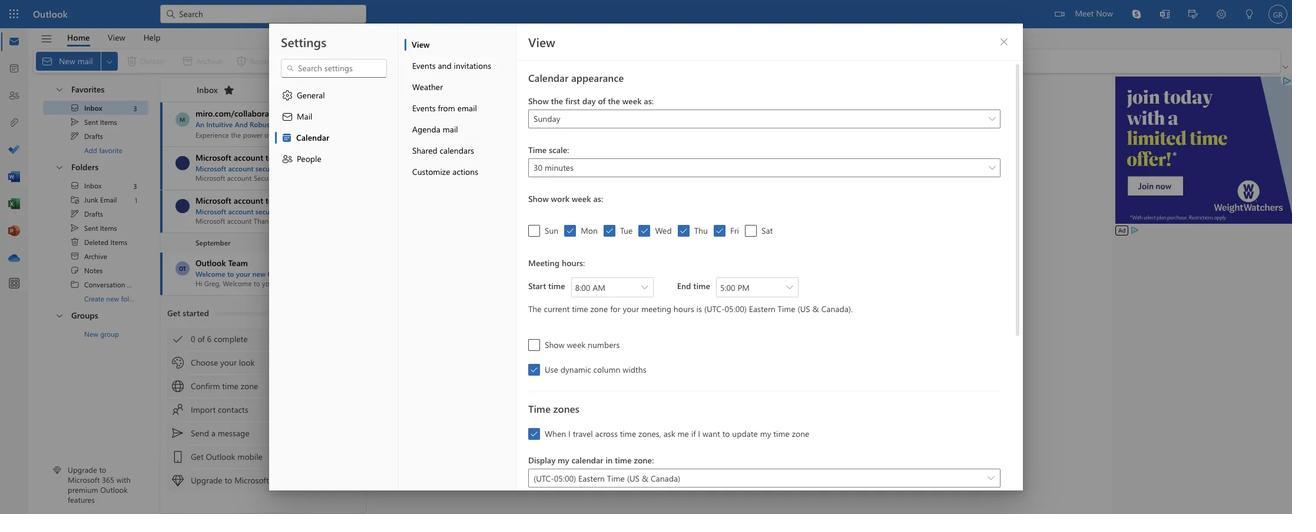 Task type: vqa. For each thing, say whether or not it's contained in the screenshot.

no



Task type: describe. For each thing, give the bounding box(es) containing it.
in
[[606, 455, 613, 466]]

travel
[[573, 428, 593, 439]]

365 for upgrade to microsoft 365 with premium outlook features
[[102, 475, 114, 485]]

use dynamic column widths
[[545, 364, 647, 375]]

time right start
[[548, 280, 565, 292]]

ad inside message list no conversations selected list box
[[315, 109, 322, 118]]

drafts inside  sent items  drafts
[[84, 131, 103, 141]]

1 vertical spatial time
[[778, 303, 796, 315]]

 button for folders
[[49, 157, 69, 177]]

 button
[[220, 81, 238, 100]]

inbox for 1st tree item from the top
[[84, 103, 102, 113]]

(utc-
[[704, 303, 725, 315]]

outlook.com
[[268, 269, 309, 279]]

 for wed
[[640, 227, 649, 235]]

all
[[514, 55, 522, 66]]

miro.com/collaboration image
[[175, 113, 189, 127]]

as
[[525, 55, 532, 66]]

microsoft account team
[[196, 152, 284, 163]]

2 i from the left
[[698, 428, 700, 439]]

microsoft account team image
[[176, 199, 190, 213]]

Display my calendar in time zone: text field
[[534, 469, 982, 488]]

first
[[565, 95, 580, 107]]

mon
[[581, 225, 598, 236]]

get for get outlook mobile
[[191, 451, 204, 462]]

0 vertical spatial week
[[622, 95, 642, 107]]

outlook down send a message
[[206, 451, 235, 462]]

create new folder tree item
[[43, 292, 148, 306]]

Select a conversation checkbox
[[174, 155, 196, 171]]

2 vertical spatial week
[[567, 339, 586, 350]]

0 horizontal spatial view button
[[99, 28, 134, 47]]

qr
[[642, 334, 653, 345]]

drafts inside  drafts  sent items  deleted items  archive  notes  conversation history
[[84, 209, 103, 219]]

 mark all as read
[[479, 55, 551, 67]]

tree item containing 
[[43, 277, 149, 292]]

history
[[127, 280, 149, 289]]

get started
[[167, 307, 209, 319]]

info inside microsoft account team microsoft account security info verification
[[282, 207, 295, 216]]

0 horizontal spatial  button
[[638, 278, 651, 297]]

message list section
[[160, 75, 376, 514]]

3 for 8th tree item from the bottom
[[133, 181, 137, 191]]

groups tree item
[[43, 306, 148, 327]]

the
[[528, 303, 542, 315]]

inbox for 8th tree item from the bottom
[[84, 181, 102, 190]]

 button
[[35, 29, 58, 49]]

ask
[[664, 428, 675, 439]]

outlook inside banner
[[33, 8, 68, 20]]

 for favorites
[[55, 85, 64, 94]]

 for tue
[[606, 227, 614, 235]]

3 for 1st tree item from the top
[[133, 103, 137, 113]]

0 vertical spatial my
[[760, 428, 771, 439]]

new
[[84, 329, 98, 339]]

home button
[[58, 28, 99, 47]]

1 tree item from the top
[[43, 101, 148, 115]]

2 vertical spatial items
[[110, 237, 127, 247]]

favorite
[[99, 145, 123, 155]]

 for 8th tree item from the bottom
[[70, 181, 80, 190]]

shared
[[412, 145, 437, 156]]

folder
[[121, 294, 139, 303]]

Search settings search field
[[295, 62, 375, 74]]


[[70, 280, 80, 289]]

microsoft account team image
[[176, 156, 190, 170]]

 inside  sent items  drafts
[[70, 117, 80, 127]]


[[282, 111, 293, 123]]

tue
[[620, 225, 633, 236]]

Select a conversation checkbox
[[174, 260, 196, 277]]

events and invitations
[[412, 60, 491, 71]]

complete
[[214, 333, 248, 345]]

thu
[[694, 225, 708, 236]]

 for fri
[[716, 227, 724, 235]]


[[286, 64, 295, 72]]

1 i from the left
[[568, 428, 571, 439]]

places.
[[693, 317, 718, 328]]

view inside view tab panel
[[528, 34, 555, 50]]

your inside outlook team welcome to your new outlook.com account
[[236, 269, 250, 279]]

junk
[[84, 195, 98, 204]]

of inside message list no conversations selected list box
[[198, 333, 205, 345]]

tree containing 
[[43, 178, 149, 306]]

eastern
[[749, 303, 776, 315]]

files image
[[8, 117, 20, 129]]

wed
[[655, 225, 672, 236]]

events and invitations button
[[405, 55, 516, 77]]

choose
[[191, 357, 218, 368]]

time scale:
[[528, 144, 569, 155]]

 for folders
[[55, 162, 64, 172]]

2  inbox from the top
[[70, 181, 102, 190]]

account for microsoft account team
[[234, 152, 263, 163]]


[[172, 404, 184, 416]]

for inside "you're going places. take outlook with you for free. scan the qr code with your phone camera to download outlook mobile"
[[806, 317, 817, 328]]


[[1055, 9, 1065, 19]]

meeting
[[528, 257, 560, 269]]

weather button
[[405, 77, 516, 98]]

zone​
[[792, 428, 810, 439]]

an intuitive and robust tool - we bring teams together
[[196, 120, 376, 129]]

outlook link
[[33, 0, 68, 28]]

1 horizontal spatial the
[[608, 95, 620, 107]]


[[223, 84, 235, 96]]

zone inside message list no conversations selected list box
[[241, 380, 258, 392]]


[[70, 266, 80, 275]]

 drafts  sent items  deleted items  archive  notes  conversation history
[[70, 209, 149, 289]]

with inside upgrade to microsoft 365 with premium outlook features
[[116, 475, 131, 485]]

 mail
[[282, 111, 312, 123]]

agenda
[[412, 124, 441, 135]]

tree item containing 
[[43, 249, 148, 263]]

to inside outlook team welcome to your new outlook.com account
[[227, 269, 234, 279]]

1 horizontal spatial view
[[412, 39, 430, 50]]

help
[[144, 32, 161, 43]]

0 horizontal spatial 
[[641, 284, 648, 291]]

 button
[[995, 32, 1014, 51]]

powerpoint image
[[8, 226, 20, 237]]

time zones element
[[528, 423, 1001, 514]]

read
[[535, 55, 551, 66]]

m
[[180, 115, 185, 124]]

show work week as:
[[528, 193, 603, 204]]

time right in
[[615, 455, 632, 466]]

mobile inside "you're going places. take outlook with you for free. scan the qr code with your phone camera to download outlook mobile"
[[846, 334, 871, 345]]

outlook banner
[[0, 0, 1292, 28]]

team for microsoft account team microsoft account security info verification
[[266, 195, 284, 206]]

microsoft inside upgrade to microsoft 365 with premium outlook features
[[68, 475, 100, 485]]

tree item containing 
[[43, 263, 148, 277]]

start time
[[528, 280, 565, 292]]

favorites tree
[[43, 75, 148, 157]]

 sent items  drafts
[[70, 117, 117, 141]]

 for use dynamic column widths
[[530, 366, 538, 374]]

pm
[[331, 164, 340, 173]]

settings tab list
[[269, 24, 399, 491]]

a
[[211, 428, 216, 439]]

tree item containing 
[[43, 235, 148, 249]]

30
[[534, 162, 543, 173]]

the current time zone for your meeting hours is (utc-05:00) eastern time (us & canada).
[[528, 303, 853, 315]]

1 vertical spatial with
[[675, 334, 691, 345]]

6 tree item from the top
[[43, 207, 148, 221]]


[[172, 428, 184, 439]]

excel image
[[8, 198, 20, 210]]

 for when i travel across time zones, ask me if i want to update my time zone​
[[530, 430, 538, 438]]

favorites
[[71, 84, 105, 95]]

mt for microsoft account team image
[[178, 159, 187, 167]]

left-rail-appbar navigation
[[2, 28, 26, 272]]

0 horizontal spatial my
[[558, 455, 569, 466]]

Start time text field
[[572, 278, 638, 297]]

5:19
[[318, 164, 329, 173]]

events from email
[[412, 102, 477, 114]]

1 vertical spatial as:
[[593, 193, 603, 204]]

upgrade for upgrade to microsoft 365
[[191, 475, 222, 486]]

time for time scale:
[[528, 144, 547, 155]]

together
[[348, 120, 376, 129]]

 junk email
[[70, 195, 117, 204]]

mt for microsoft account team icon
[[178, 202, 187, 210]]

shared calendars button
[[405, 140, 516, 161]]

meet now
[[1075, 8, 1113, 19]]

add favorite tree item
[[43, 143, 148, 157]]

deleted
[[84, 237, 108, 247]]

1 vertical spatial week
[[572, 193, 591, 204]]

team
[[228, 257, 248, 269]]

time right end
[[693, 280, 710, 292]]

favorites tree item
[[43, 80, 148, 101]]

outlook inside outlook team welcome to your new outlook.com account
[[196, 257, 226, 269]]

settings heading
[[281, 34, 326, 50]]

display
[[528, 455, 556, 466]]

calendar
[[572, 455, 603, 466]]

 heading
[[181, 78, 238, 102]]

new group tree item
[[43, 327, 148, 341]]

add
[[84, 145, 97, 155]]

conversation
[[84, 280, 125, 289]]

calendar for calendar
[[296, 132, 329, 143]]

6
[[207, 333, 212, 345]]

 inside  sent items  drafts
[[70, 131, 80, 141]]

security inside microsoft account team microsoft account security info verification
[[256, 207, 280, 216]]

download
[[776, 334, 812, 345]]

agenda mail button
[[405, 119, 516, 140]]

fri
[[730, 225, 739, 236]]

dialog containing settings
[[0, 0, 1292, 514]]

end
[[677, 280, 691, 292]]

outlook down free.
[[814, 334, 844, 345]]



Task type: locate. For each thing, give the bounding box(es) containing it.
items up deleted
[[100, 223, 117, 233]]

1 horizontal spatial view button
[[405, 34, 516, 55]]

1 drafts from the top
[[84, 131, 103, 141]]

0 vertical spatial  inbox
[[70, 103, 102, 113]]

05:00)
[[725, 303, 747, 315]]

tree item up the archive
[[43, 235, 148, 249]]

1 horizontal spatial ad
[[1119, 226, 1126, 234]]

1 vertical spatial for
[[806, 317, 817, 328]]

ad up "bring"
[[315, 109, 322, 118]]

 inbox up junk
[[70, 181, 102, 190]]

you're
[[644, 317, 666, 328]]

2  from the top
[[55, 162, 64, 172]]

1 vertical spatial zone
[[241, 380, 258, 392]]

miro.com/collaboration
[[196, 108, 284, 119]]

tree item up the create
[[43, 277, 149, 292]]

meet
[[1075, 8, 1094, 19]]

0 vertical spatial as:
[[644, 95, 654, 107]]

1 horizontal spatial 365
[[271, 475, 285, 486]]

inbox down favorites 'tree item'
[[84, 103, 102, 113]]

your inside "you're going places. take outlook with you for free. scan the qr code with your phone camera to download outlook mobile"
[[693, 334, 709, 345]]

archive
[[84, 252, 107, 261]]

0 vertical spatial of
[[598, 95, 606, 107]]

2 team from the top
[[266, 195, 284, 206]]

1 horizontal spatial my
[[760, 428, 771, 439]]

1 vertical spatial team
[[266, 195, 284, 206]]

 up "add favorite" tree item
[[70, 131, 80, 141]]

2 horizontal spatial with
[[772, 317, 788, 328]]

1 vertical spatial drafts
[[84, 209, 103, 219]]

zone inside view tab panel
[[590, 303, 608, 315]]

as: down tags group
[[644, 95, 654, 107]]

new down conversation
[[106, 294, 119, 303]]

2 security from the top
[[256, 207, 280, 216]]

 left folders
[[55, 162, 64, 172]]

7 tree item from the top
[[43, 221, 148, 235]]

time left zones
[[528, 402, 551, 415]]

1 vertical spatial inbox
[[84, 103, 102, 113]]

 inbox down favorites
[[70, 103, 102, 113]]

new inside outlook team welcome to your new outlook.com account
[[252, 269, 266, 279]]

tree item
[[43, 101, 148, 115], [43, 115, 148, 129], [43, 129, 148, 143], [43, 178, 148, 193], [43, 193, 148, 207], [43, 207, 148, 221], [43, 221, 148, 235], [43, 235, 148, 249], [43, 249, 148, 263], [43, 263, 148, 277], [43, 277, 149, 292]]

calendar for calendar appearance
[[528, 71, 569, 84]]

folders tree item
[[43, 157, 148, 178]]

2 vertical spatial show
[[545, 339, 565, 350]]

onedrive image
[[8, 253, 20, 264]]

events inside "button"
[[412, 60, 436, 71]]

1 vertical spatial  inbox
[[70, 181, 102, 190]]

view button up events and invitations on the top of the page
[[405, 34, 516, 55]]

calendar appearance
[[528, 71, 624, 84]]

0 horizontal spatial i
[[568, 428, 571, 439]]

outlook inside upgrade to microsoft 365 with premium outlook features
[[100, 485, 128, 495]]

0 vertical spatial security
[[256, 164, 280, 173]]

calendar down "bring"
[[296, 132, 329, 143]]

0 vertical spatial sent
[[84, 117, 98, 127]]

 for time zones
[[988, 475, 995, 482]]

inbox inside inbox 
[[197, 84, 218, 95]]

1 horizontal spatial for
[[806, 317, 817, 328]]

tree item containing 
[[43, 193, 148, 207]]

calendar inside settings tab list
[[296, 132, 329, 143]]

of inside view tab panel
[[598, 95, 606, 107]]

tree item down  junk email
[[43, 207, 148, 221]]

account inside outlook team welcome to your new outlook.com account
[[311, 269, 337, 279]]

0 vertical spatial time
[[528, 144, 547, 155]]

0 vertical spatial zone
[[590, 303, 608, 315]]

time for time zones
[[528, 402, 551, 415]]

mobile
[[846, 334, 871, 345], [238, 451, 263, 462]]

1 horizontal spatial i
[[698, 428, 700, 439]]

me
[[678, 428, 689, 439]]

 inside time zones element
[[530, 430, 538, 438]]

Select a conversation checkbox
[[174, 198, 196, 214]]

 inside folders "tree item"
[[55, 162, 64, 172]]

1 vertical spatial show
[[528, 193, 549, 204]]

365 for upgrade to microsoft 365
[[271, 475, 285, 486]]

week up dynamic
[[567, 339, 586, 350]]

tree item up "add favorite" tree item
[[43, 115, 148, 129]]

2 vertical spatial  button
[[49, 306, 69, 325]]

sent inside  drafts  sent items  deleted items  archive  notes  conversation history
[[84, 223, 98, 233]]

 right sun
[[566, 227, 574, 235]]


[[172, 357, 184, 369]]

customize actions button
[[405, 161, 516, 183]]

2 3 from the top
[[133, 181, 137, 191]]

 left tue
[[606, 227, 614, 235]]

notes
[[84, 266, 103, 275]]

events up agenda
[[412, 102, 436, 114]]

outlook team welcome to your new outlook.com account
[[196, 257, 337, 279]]

2  button from the top
[[49, 157, 69, 177]]

0 vertical spatial 
[[55, 85, 64, 94]]

my right update
[[760, 428, 771, 439]]

2 horizontal spatial view
[[528, 34, 555, 50]]

1 vertical spatial security
[[256, 207, 280, 216]]

account for microsoft account security info was added
[[228, 164, 254, 173]]

 button left folders
[[49, 157, 69, 177]]


[[1000, 37, 1009, 47]]

Show the first day of the week as: field
[[528, 110, 1001, 128]]

1 vertical spatial my
[[558, 455, 569, 466]]

outlook up  button
[[33, 8, 68, 20]]

microsoft account team microsoft account security info verification
[[196, 195, 333, 216]]

1 vertical spatial 
[[70, 181, 80, 190]]

0 vertical spatial 
[[70, 103, 80, 113]]

2  from the top
[[70, 223, 80, 233]]

0 vertical spatial inbox
[[197, 84, 218, 95]]

5 tree item from the top
[[43, 193, 148, 207]]

home
[[67, 32, 90, 43]]

upgrade to microsoft 365
[[191, 475, 285, 486]]

1 vertical spatial 3
[[133, 181, 137, 191]]

import
[[191, 404, 216, 415]]

1 horizontal spatial  button
[[783, 278, 796, 297]]

set your advertising preferences image
[[1131, 226, 1140, 235]]

more apps image
[[8, 278, 20, 290]]

verification
[[297, 207, 333, 216]]

1 vertical spatial mobile
[[238, 451, 263, 462]]

day
[[582, 95, 596, 107]]

i right if
[[698, 428, 700, 439]]

inbox inside favorites tree
[[84, 103, 102, 113]]

take
[[720, 317, 737, 328]]

sunday
[[534, 113, 560, 124]]

the right day
[[608, 95, 620, 107]]

 inside  drafts  sent items  deleted items  archive  notes  conversation history
[[70, 209, 80, 219]]

with down going
[[675, 334, 691, 345]]

 down favorites
[[70, 103, 80, 113]]

 left fri
[[716, 227, 724, 235]]

team for microsoft account team
[[266, 152, 284, 163]]

0 vertical spatial 
[[70, 117, 80, 127]]

3  button from the top
[[49, 306, 69, 325]]

0 vertical spatial drafts
[[84, 131, 103, 141]]

security down microsoft account security info was added
[[256, 207, 280, 216]]

1 3 from the top
[[133, 103, 137, 113]]

to inside upgrade to microsoft 365 with premium outlook features
[[99, 465, 106, 475]]

0 horizontal spatial as:
[[593, 193, 603, 204]]

when
[[545, 428, 566, 439]]

0 vertical spatial events
[[412, 60, 436, 71]]

with right premium
[[116, 475, 131, 485]]

show left work
[[528, 193, 549, 204]]

1 mt from the top
[[178, 159, 187, 167]]

to inside "you're going places. take outlook with you for free. scan the qr code with your phone camera to download outlook mobile"
[[766, 334, 774, 345]]

team up microsoft account security info was added
[[266, 152, 284, 163]]

1 vertical spatial new
[[106, 294, 119, 303]]

my right display at the left of page
[[558, 455, 569, 466]]

document
[[0, 0, 1292, 514]]

1 vertical spatial items
[[100, 223, 117, 233]]

1 info from the top
[[282, 164, 295, 173]]

1
[[135, 195, 137, 205]]

calendar image
[[8, 63, 20, 75]]

message list no conversations selected list box
[[160, 102, 376, 514]]

calendar inside view tab panel
[[528, 71, 569, 84]]

time up you
[[778, 303, 796, 315]]

time inside message list no conversations selected list box
[[222, 380, 238, 392]]

time up contacts
[[222, 380, 238, 392]]

3 inside favorites tree
[[133, 103, 137, 113]]

email
[[100, 195, 117, 204]]

outlook team image
[[176, 262, 190, 276]]

3 down favorites 'tree item'
[[133, 103, 137, 113]]

mail
[[297, 111, 312, 122]]

zones
[[553, 402, 580, 415]]

2 horizontal spatial 
[[988, 475, 995, 482]]

agenda mail
[[412, 124, 458, 135]]

4 tree item from the top
[[43, 178, 148, 193]]

email
[[457, 102, 477, 114]]

to right camera
[[766, 334, 774, 345]]

0 horizontal spatial for
[[610, 303, 621, 315]]

and
[[438, 60, 452, 71]]

view button left help button
[[99, 28, 134, 47]]

tab list containing home
[[58, 28, 170, 47]]

2 horizontal spatial the
[[628, 334, 640, 345]]

the inside "you're going places. take outlook with you for free. scan the qr code with your phone camera to download outlook mobile"
[[628, 334, 640, 345]]

1 vertical spatial mt
[[178, 202, 187, 210]]

1 horizontal spatial with
[[675, 334, 691, 345]]

widths
[[623, 364, 647, 375]]

show for show work week as:
[[528, 193, 549, 204]]

1 vertical spatial info
[[282, 207, 295, 216]]

team
[[266, 152, 284, 163], [266, 195, 284, 206]]

8 tree item from the top
[[43, 235, 148, 249]]

time left zone​
[[774, 428, 790, 439]]

minutes
[[545, 162, 574, 173]]

show for show week numbers
[[545, 339, 565, 350]]

scale:
[[549, 144, 569, 155]]

premium features image
[[53, 467, 61, 475]]

 for mon
[[566, 227, 574, 235]]

contacts
[[218, 404, 248, 415]]

1 horizontal spatial of
[[598, 95, 606, 107]]

1 horizontal spatial mobile
[[846, 334, 871, 345]]

sent up add
[[84, 117, 98, 127]]

0 vertical spatial 3
[[133, 103, 137, 113]]

upgrade right 
[[191, 475, 222, 486]]

zone down look
[[241, 380, 258, 392]]

application
[[0, 0, 1292, 514]]

1 vertical spatial 
[[70, 223, 80, 233]]

&
[[813, 303, 819, 315]]

confirm time zone
[[191, 380, 258, 392]]

0 horizontal spatial calendar
[[296, 132, 329, 143]]

1 horizontal spatial new
[[252, 269, 266, 279]]

1 events from the top
[[412, 60, 436, 71]]

30 minutes
[[534, 162, 574, 173]]

outlook up welcome
[[196, 257, 226, 269]]

view tab panel
[[517, 24, 1023, 514]]

 inbox inside favorites tree
[[70, 103, 102, 113]]

 for groups
[[55, 311, 64, 320]]

scan
[[609, 334, 626, 345]]

time up 30
[[528, 144, 547, 155]]

with
[[772, 317, 788, 328], [675, 334, 691, 345], [116, 475, 131, 485]]

mt up microsoft account team icon
[[178, 159, 187, 167]]

want
[[703, 428, 720, 439]]

tree item down favorites
[[43, 101, 148, 115]]

account for microsoft account team microsoft account security info verification
[[234, 195, 263, 206]]

your down team
[[236, 269, 250, 279]]

for inside view tab panel
[[610, 303, 621, 315]]

show the first day of the week as:
[[528, 95, 654, 107]]

mt inside microsoft account team image
[[178, 159, 187, 167]]

 inside favorites tree
[[70, 103, 80, 113]]

dynamic
[[561, 364, 591, 375]]

0 vertical spatial  button
[[49, 80, 69, 99]]

tree
[[43, 178, 149, 306]]

show for show the first day of the week as:
[[528, 95, 549, 107]]

numbers
[[588, 339, 620, 350]]

people image
[[8, 90, 20, 102]]

 for 1st tree item from the top
[[70, 103, 80, 113]]

sent
[[84, 117, 98, 127], [84, 223, 98, 233]]

1 vertical spatial ad
[[1119, 226, 1126, 234]]

meeting
[[641, 303, 671, 315]]

 button inside favorites 'tree item'
[[49, 80, 69, 99]]

add favorite
[[84, 145, 123, 155]]

send a message
[[191, 428, 250, 439]]

now
[[1096, 8, 1113, 19]]

items right deleted
[[110, 237, 127, 247]]

shared calendars
[[412, 145, 474, 156]]

view left help
[[108, 32, 125, 43]]

2 vertical spatial inbox
[[84, 181, 102, 190]]

1  from the top
[[55, 85, 64, 94]]

word image
[[8, 171, 20, 183]]

0 vertical spatial calendar
[[528, 71, 569, 84]]

upgrade inside upgrade to microsoft 365 with premium outlook features
[[68, 465, 97, 475]]

1 horizontal spatial calendar
[[528, 71, 569, 84]]

 left the 0
[[172, 333, 184, 345]]

mobile inside message list no conversations selected list box
[[238, 451, 263, 462]]

robust
[[250, 120, 272, 129]]

info left verification
[[282, 207, 295, 216]]

as: up mon at top
[[593, 193, 603, 204]]

time
[[528, 144, 547, 155], [778, 303, 796, 315], [528, 402, 551, 415]]

0 horizontal spatial upgrade
[[68, 465, 97, 475]]

events inside "button"
[[412, 102, 436, 114]]

events for events and invitations
[[412, 60, 436, 71]]

new inside tree item
[[106, 294, 119, 303]]

security left ""
[[256, 164, 280, 173]]

events for events from email
[[412, 102, 436, 114]]

2 sent from the top
[[84, 223, 98, 233]]

security
[[256, 164, 280, 173], [256, 207, 280, 216]]

1  from the top
[[70, 131, 80, 141]]

 inside favorites 'tree item'
[[55, 85, 64, 94]]

 left when
[[530, 430, 538, 438]]

0 vertical spatial team
[[266, 152, 284, 163]]

ad left set your advertising preferences icon
[[1119, 226, 1126, 234]]

view heading
[[528, 34, 555, 50]]

1 horizontal spatial zone
[[590, 303, 608, 315]]

1 horizontal spatial as:
[[644, 95, 654, 107]]

application containing settings
[[0, 0, 1292, 514]]

1  from the top
[[70, 103, 80, 113]]

start
[[528, 280, 546, 292]]

0 vertical spatial mt
[[178, 159, 187, 167]]

0 vertical spatial items
[[100, 117, 117, 127]]

upgrade
[[68, 465, 97, 475], [191, 475, 222, 486]]

 button left favorites
[[49, 80, 69, 99]]

 button for zones
[[982, 469, 1001, 488]]

message
[[218, 428, 250, 439]]

mt down microsoft account team image
[[178, 202, 187, 210]]

added
[[311, 164, 331, 173]]

dialog
[[0, 0, 1292, 514]]

upgrade for upgrade to microsoft 365 with premium outlook features
[[68, 465, 97, 475]]

 inside message list no conversations selected list box
[[172, 333, 184, 345]]

show up sunday
[[528, 95, 549, 107]]

tree item up deleted
[[43, 221, 148, 235]]

 up "add favorite" tree item
[[70, 117, 80, 127]]

 left use
[[530, 366, 538, 374]]

1  inbox from the top
[[70, 103, 102, 113]]

outlook right premium
[[100, 485, 128, 495]]

mail
[[443, 124, 458, 135]]

 inside  drafts  sent items  deleted items  archive  notes  conversation history
[[70, 223, 80, 233]]

0 vertical spatial show
[[528, 95, 549, 107]]

 for 0 of 6 complete
[[172, 333, 184, 345]]

intuitive
[[206, 120, 233, 129]]

document containing settings
[[0, 0, 1292, 514]]

move & delete group
[[36, 49, 400, 73]]

to right want
[[723, 428, 730, 439]]

zone down start time text field
[[590, 303, 608, 315]]

3 tree item from the top
[[43, 129, 148, 143]]

get right ''
[[191, 451, 204, 462]]

your inside view tab panel
[[623, 303, 639, 315]]

week right work
[[572, 193, 591, 204]]

 for meeting hours:
[[786, 284, 793, 291]]

new left outlook.com
[[252, 269, 266, 279]]

0
[[191, 333, 195, 345]]

1  from the top
[[70, 117, 80, 127]]

1 vertical spatial  button
[[49, 157, 69, 177]]

view inside tab list
[[108, 32, 125, 43]]

1 horizontal spatial get
[[191, 451, 204, 462]]

 left favorites
[[55, 85, 64, 94]]


[[281, 132, 293, 144]]

Time scale: 30 minutes field
[[528, 158, 1001, 177]]

zone:
[[634, 455, 654, 466]]

1 horizontal spatial 
[[786, 284, 793, 291]]

 inside "groups" tree item
[[55, 311, 64, 320]]

365 inside upgrade to microsoft 365 with premium outlook features
[[102, 475, 114, 485]]

items
[[100, 117, 117, 127], [100, 223, 117, 233], [110, 237, 127, 247]]

 button inside folders "tree item"
[[49, 157, 69, 177]]

 left the "groups"
[[55, 311, 64, 320]]

2 events from the top
[[412, 102, 436, 114]]

sent up deleted
[[84, 223, 98, 233]]

2  from the top
[[70, 209, 80, 219]]

 button inside "groups" tree item
[[49, 306, 69, 325]]

0 vertical spatial new
[[252, 269, 266, 279]]

2 mt from the top
[[178, 202, 187, 210]]

team inside microsoft account team microsoft account security info verification
[[266, 195, 284, 206]]

0 vertical spatial mobile
[[846, 334, 871, 345]]

3  from the top
[[55, 311, 64, 320]]

the
[[551, 95, 563, 107], [608, 95, 620, 107], [628, 334, 640, 345]]

customize actions
[[412, 166, 478, 177]]

1 vertical spatial calendar
[[296, 132, 329, 143]]


[[70, 117, 80, 127], [70, 223, 80, 233]]

 button for groups
[[49, 306, 69, 325]]

0 horizontal spatial ad
[[315, 109, 322, 118]]

for down &
[[806, 317, 817, 328]]

1 vertical spatial events
[[412, 102, 436, 114]]

(us
[[798, 303, 810, 315]]

time right current in the bottom of the page
[[572, 303, 588, 315]]


[[282, 153, 293, 165]]

0 vertical spatial info
[[282, 164, 295, 173]]

tab list
[[58, 28, 170, 47]]

for down start time text field
[[610, 303, 621, 315]]

drafts
[[84, 131, 103, 141], [84, 209, 103, 219]]

365 inside message list no conversations selected list box
[[271, 475, 285, 486]]

items inside  sent items  drafts
[[100, 117, 117, 127]]

your left the meeting
[[623, 303, 639, 315]]

get for get started
[[167, 307, 180, 319]]

1 security from the top
[[256, 164, 280, 173]]

of right the 0
[[198, 333, 205, 345]]

to down get outlook mobile
[[225, 475, 232, 486]]

 button left the "groups"
[[49, 306, 69, 325]]

2 info from the top
[[282, 207, 295, 216]]

group
[[100, 329, 119, 339]]

0 horizontal spatial view
[[108, 32, 125, 43]]

upgrade inside message list no conversations selected list box
[[191, 475, 222, 486]]

to inside time zones element
[[723, 428, 730, 439]]

 button for hours:
[[783, 278, 796, 297]]

2 horizontal spatial  button
[[982, 469, 1001, 488]]

get
[[167, 307, 180, 319], [191, 451, 204, 462]]

End time text field
[[717, 278, 783, 297]]

mt inside microsoft account team icon
[[178, 202, 187, 210]]

0 horizontal spatial new
[[106, 294, 119, 303]]

the left first
[[551, 95, 563, 107]]

 down 
[[70, 209, 80, 219]]

1 team from the top
[[266, 152, 284, 163]]

0 horizontal spatial get
[[167, 307, 180, 319]]

sat
[[762, 225, 773, 236]]

get left started on the bottom left of page
[[167, 307, 180, 319]]

actions
[[453, 166, 478, 177]]

0 vertical spatial with
[[772, 317, 788, 328]]

tags group
[[473, 49, 835, 73]]

zone
[[590, 303, 608, 315], [241, 380, 258, 392]]

to do image
[[8, 144, 20, 156]]

9 tree item from the top
[[43, 249, 148, 263]]

10 tree item from the top
[[43, 263, 148, 277]]

1 horizontal spatial upgrade
[[191, 475, 222, 486]]

with left you
[[772, 317, 788, 328]]

mail image
[[8, 36, 20, 48]]

 inside time zones element
[[988, 475, 995, 482]]

2 tree item from the top
[[43, 115, 148, 129]]

your
[[236, 269, 250, 279], [623, 303, 639, 315], [693, 334, 709, 345], [220, 357, 237, 368]]

0 vertical spatial for
[[610, 303, 621, 315]]

 up 
[[70, 223, 80, 233]]

to right premium features icon
[[99, 465, 106, 475]]

help button
[[135, 28, 169, 47]]

tree item down the archive
[[43, 263, 148, 277]]

1 vertical spatial 
[[55, 162, 64, 172]]

 inside tree
[[70, 181, 80, 190]]

outlook down eastern
[[739, 317, 769, 328]]

1 sent from the top
[[84, 117, 98, 127]]

started
[[183, 307, 209, 319]]

drafts up "add favorite" tree item
[[84, 131, 103, 141]]

your left look
[[220, 357, 237, 368]]

teams
[[326, 120, 346, 129]]

for
[[610, 303, 621, 315], [806, 317, 817, 328]]

2 365 from the left
[[102, 475, 114, 485]]

time right across
[[620, 428, 636, 439]]

1 vertical spatial of
[[198, 333, 205, 345]]

1 vertical spatial get
[[191, 451, 204, 462]]

 for thu
[[680, 227, 688, 235]]

upgrade up premium
[[68, 465, 97, 475]]


[[70, 195, 80, 204]]

your down places.
[[693, 334, 709, 345]]

3 up the 1
[[133, 181, 137, 191]]

2  from the top
[[70, 181, 80, 190]]

1 vertical spatial sent
[[84, 223, 98, 233]]

1 vertical spatial 
[[70, 209, 80, 219]]

1 365 from the left
[[271, 475, 285, 486]]

tree item down folders "tree item"
[[43, 193, 148, 207]]

 button for favorites
[[49, 80, 69, 99]]

11 tree item from the top
[[43, 277, 149, 292]]

sent inside  sent items  drafts
[[84, 117, 98, 127]]

the left qr
[[628, 334, 640, 345]]

 button inside time zones element
[[982, 469, 1001, 488]]

view up read
[[528, 34, 555, 50]]


[[172, 451, 184, 463]]

2 vertical spatial with
[[116, 475, 131, 485]]

2 drafts from the top
[[84, 209, 103, 219]]

show
[[528, 95, 549, 107], [528, 193, 549, 204], [545, 339, 565, 350]]

0 horizontal spatial 365
[[102, 475, 114, 485]]

0 horizontal spatial with
[[116, 475, 131, 485]]

items up favorite at the left of page
[[100, 117, 117, 127]]

1  button from the top
[[49, 80, 69, 99]]

 up 
[[70, 181, 80, 190]]

0 horizontal spatial the
[[551, 95, 563, 107]]



